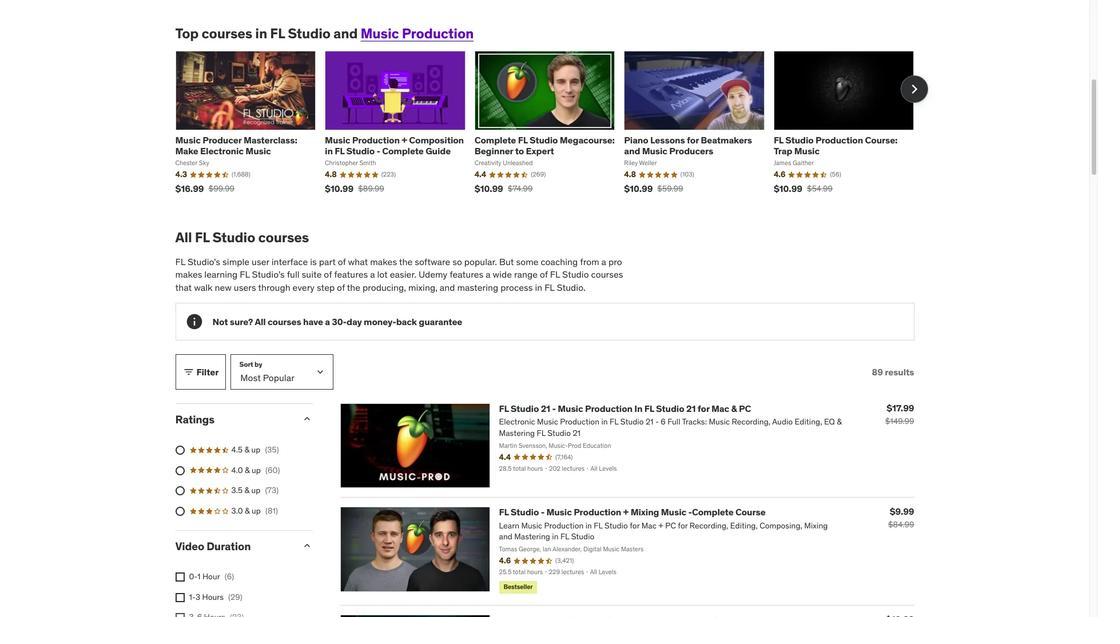 Task type: describe. For each thing, give the bounding box(es) containing it.
make
[[175, 145, 198, 157]]

step
[[317, 282, 335, 293]]

piano lessons for beatmakers and music producers link
[[624, 134, 752, 157]]

1 horizontal spatial makes
[[370, 256, 397, 268]]

4.0
[[231, 465, 243, 476]]

pro
[[609, 256, 622, 268]]

not sure? all courses have a 30-day money-back guarantee
[[213, 316, 462, 328]]

3.0
[[231, 506, 243, 516]]

studio inside fl studio production course: trap music
[[786, 134, 814, 146]]

piano lessons for beatmakers and music producers
[[624, 134, 752, 157]]

0-1 hour (6)
[[189, 572, 234, 582]]

4.5
[[231, 445, 243, 455]]

and inside piano lessons for beatmakers and music producers
[[624, 145, 640, 157]]

$149.99
[[886, 417, 915, 427]]

fl studio - music production + mixing music -complete course link
[[499, 507, 766, 519]]

filter button
[[175, 355, 226, 390]]

range
[[514, 269, 538, 281]]

89 results status
[[872, 366, 915, 378]]

top
[[175, 24, 199, 42]]

studio.
[[557, 282, 586, 293]]

a left lot at the left top of page
[[370, 269, 375, 281]]

(81)
[[265, 506, 278, 516]]

small image for video duration
[[301, 541, 313, 552]]

pc
[[739, 403, 751, 415]]

process
[[501, 282, 533, 293]]

of right step
[[337, 282, 345, 293]]

1
[[197, 572, 201, 582]]

fl studio production course: trap music
[[774, 134, 898, 157]]

1 vertical spatial studio's
[[252, 269, 285, 281]]

music production + composition in fl studio - complete guide link
[[325, 134, 464, 157]]

courses right top
[[202, 24, 252, 42]]

complete inside complete fl studio megacourse: beginner to expert
[[475, 134, 516, 146]]

masterclass:
[[244, 134, 297, 146]]

is
[[310, 256, 317, 268]]

89
[[872, 366, 883, 378]]

not
[[213, 316, 228, 328]]

2 features from the left
[[450, 269, 484, 281]]

learning
[[204, 269, 238, 281]]

(6)
[[225, 572, 234, 582]]

back
[[396, 316, 417, 328]]

up for 4.5 & up
[[251, 445, 261, 455]]

coaching
[[541, 256, 578, 268]]

& for 4.0 & up (60)
[[245, 465, 250, 476]]

up for 3.5 & up
[[251, 486, 261, 496]]

duration
[[207, 540, 251, 554]]

for inside piano lessons for beatmakers and music producers
[[687, 134, 699, 146]]

1-
[[189, 593, 196, 603]]

3.5 & up (73)
[[231, 486, 279, 496]]

carousel element
[[175, 51, 928, 203]]

(35)
[[265, 445, 279, 455]]

up for 4.0 & up
[[252, 465, 261, 476]]

electronic
[[200, 145, 244, 157]]

up for 3.0 & up
[[252, 506, 261, 516]]

lessons
[[650, 134, 685, 146]]

complete fl studio megacourse: beginner to expert
[[475, 134, 615, 157]]

music inside fl studio production course: trap music
[[795, 145, 820, 157]]

simple
[[223, 256, 250, 268]]

hours
[[202, 593, 224, 603]]

$9.99 $84.99
[[888, 507, 915, 531]]

complete inside music production + composition in fl studio - complete guide
[[382, 145, 424, 157]]

0 vertical spatial all
[[175, 229, 192, 247]]

in inside music production + composition in fl studio - complete guide
[[325, 145, 333, 157]]

filter
[[197, 366, 219, 378]]

$17.99
[[887, 403, 915, 414]]

3 xsmall image from the top
[[175, 614, 185, 618]]

(29)
[[228, 593, 242, 603]]

composition
[[409, 134, 464, 146]]

users
[[234, 282, 256, 293]]

3.0 & up (81)
[[231, 506, 278, 516]]

walk
[[194, 282, 213, 293]]

fl studio - music production + mixing music -complete course
[[499, 507, 766, 519]]

software
[[415, 256, 450, 268]]

ratings
[[175, 413, 215, 427]]

results
[[885, 366, 915, 378]]

course
[[736, 507, 766, 519]]

production inside music production + composition in fl studio - complete guide
[[352, 134, 400, 146]]

producer
[[203, 134, 242, 146]]

fl inside music production + composition in fl studio - complete guide
[[335, 145, 345, 157]]

production inside fl studio production course: trap music
[[816, 134, 863, 146]]

user
[[252, 256, 269, 268]]

expert
[[526, 145, 554, 157]]

1 horizontal spatial all
[[255, 316, 266, 328]]

studio inside complete fl studio megacourse: beginner to expert
[[530, 134, 558, 146]]

next image
[[905, 80, 924, 98]]

a left wide
[[486, 269, 491, 281]]

4.5 & up (35)
[[231, 445, 279, 455]]

(60)
[[265, 465, 280, 476]]

all fl studio courses
[[175, 229, 309, 247]]

music inside piano lessons for beatmakers and music producers
[[642, 145, 668, 157]]

wide
[[493, 269, 512, 281]]

guide
[[426, 145, 451, 157]]

0 horizontal spatial and
[[334, 24, 358, 42]]

a left "pro"
[[602, 256, 606, 268]]

$9.99
[[890, 507, 915, 518]]

3
[[196, 593, 200, 603]]

+ inside music production + composition in fl studio - complete guide
[[402, 134, 407, 146]]

0 vertical spatial studio's
[[188, 256, 220, 268]]

mastering
[[457, 282, 499, 293]]

small image for ratings
[[301, 414, 313, 425]]

interface
[[272, 256, 308, 268]]

in
[[635, 403, 643, 415]]

4.0 & up (60)
[[231, 465, 280, 476]]

through
[[258, 282, 290, 293]]



Task type: locate. For each thing, give the bounding box(es) containing it.
to
[[515, 145, 524, 157]]

of right part
[[338, 256, 346, 268]]

music producer masterclass: make electronic music
[[175, 134, 297, 157]]

up left (60)
[[252, 465, 261, 476]]

& right 4.0
[[245, 465, 250, 476]]

2 vertical spatial xsmall image
[[175, 614, 185, 618]]

0-
[[189, 572, 197, 582]]

fl studio 21 - music production in fl studio 21 for mac & pc link
[[499, 403, 751, 415]]

0 horizontal spatial in
[[255, 24, 267, 42]]

new
[[215, 282, 232, 293]]

small image
[[183, 367, 194, 378]]

$17.99 $149.99
[[886, 403, 915, 427]]

1 vertical spatial all
[[255, 316, 266, 328]]

2 vertical spatial in
[[535, 282, 543, 293]]

studio's up 'learning'
[[188, 256, 220, 268]]

2 horizontal spatial in
[[535, 282, 543, 293]]

1 horizontal spatial features
[[450, 269, 484, 281]]

complete left course
[[692, 507, 734, 519]]

up left (35)
[[251, 445, 261, 455]]

& left pc
[[731, 403, 737, 415]]

1 horizontal spatial the
[[399, 256, 413, 268]]

& right '4.5'
[[245, 445, 250, 455]]

music producer masterclass: make electronic music link
[[175, 134, 297, 157]]

1 horizontal spatial +
[[623, 507, 629, 519]]

features down so
[[450, 269, 484, 281]]

piano
[[624, 134, 649, 146]]

& right 3.5
[[245, 486, 250, 496]]

1 features from the left
[[334, 269, 368, 281]]

0 horizontal spatial complete
[[382, 145, 424, 157]]

& for 3.0 & up (81)
[[245, 506, 250, 516]]

2 small image from the top
[[301, 541, 313, 552]]

music inside music production + composition in fl studio - complete guide
[[325, 134, 350, 146]]

of down part
[[324, 269, 332, 281]]

for left mac
[[698, 403, 710, 415]]

0 horizontal spatial the
[[347, 282, 360, 293]]

fl studio's simple user interface is part of what makes the software so popular. but some coaching from a pro makes learning fl studio's full suite of features a lot easier. udemy features a wide range of fl studio courses that walk new users through every step of the producing, mixing, and mastering process in fl studio.
[[175, 256, 623, 293]]

fl studio production course: trap music link
[[774, 134, 898, 157]]

fl
[[270, 24, 285, 42], [518, 134, 528, 146], [774, 134, 784, 146], [335, 145, 345, 157], [195, 229, 210, 247], [175, 256, 185, 268], [240, 269, 250, 281], [550, 269, 560, 281], [545, 282, 555, 293], [499, 403, 509, 415], [645, 403, 654, 415], [499, 507, 509, 519]]

and
[[334, 24, 358, 42], [624, 145, 640, 157], [440, 282, 455, 293]]

for
[[687, 134, 699, 146], [698, 403, 710, 415]]

money-
[[364, 316, 396, 328]]

2 21 from the left
[[687, 403, 696, 415]]

ratings button
[[175, 413, 292, 427]]

1 xsmall image from the top
[[175, 573, 185, 582]]

0 vertical spatial +
[[402, 134, 407, 146]]

1 vertical spatial for
[[698, 403, 710, 415]]

courses left the have
[[268, 316, 301, 328]]

2 xsmall image from the top
[[175, 594, 185, 603]]

1-3 hours (29)
[[189, 593, 242, 603]]

& for 3.5 & up (73)
[[245, 486, 250, 496]]

0 horizontal spatial features
[[334, 269, 368, 281]]

of right range
[[540, 269, 548, 281]]

0 vertical spatial small image
[[301, 414, 313, 425]]

courses up interface
[[258, 229, 309, 247]]

course:
[[865, 134, 898, 146]]

features down what
[[334, 269, 368, 281]]

1 vertical spatial +
[[623, 507, 629, 519]]

that
[[175, 282, 192, 293]]

1 vertical spatial makes
[[175, 269, 202, 281]]

the down what
[[347, 282, 360, 293]]

studio inside music production + composition in fl studio - complete guide
[[346, 145, 375, 157]]

$84.99
[[888, 520, 915, 531]]

-
[[377, 145, 380, 157], [552, 403, 556, 415], [541, 507, 545, 519], [689, 507, 692, 519]]

1 vertical spatial small image
[[301, 541, 313, 552]]

1 horizontal spatial in
[[325, 145, 333, 157]]

0 vertical spatial the
[[399, 256, 413, 268]]

- inside music production + composition in fl studio - complete guide
[[377, 145, 380, 157]]

xsmall image
[[175, 573, 185, 582], [175, 594, 185, 603], [175, 614, 185, 618]]

producing,
[[363, 282, 406, 293]]

of
[[338, 256, 346, 268], [324, 269, 332, 281], [540, 269, 548, 281], [337, 282, 345, 293]]

1 21 from the left
[[541, 403, 550, 415]]

a left 30-
[[325, 316, 330, 328]]

0 horizontal spatial +
[[402, 134, 407, 146]]

0 horizontal spatial 21
[[541, 403, 550, 415]]

studio inside fl studio's simple user interface is part of what makes the software so popular. but some coaching from a pro makes learning fl studio's full suite of features a lot easier. udemy features a wide range of fl studio courses that walk new users through every step of the producing, mixing, and mastering process in fl studio.
[[562, 269, 589, 281]]

0 horizontal spatial makes
[[175, 269, 202, 281]]

fl inside fl studio production course: trap music
[[774, 134, 784, 146]]

+ left composition
[[402, 134, 407, 146]]

video duration button
[[175, 540, 292, 554]]

beatmakers
[[701, 134, 752, 146]]

complete left guide
[[382, 145, 424, 157]]

fl inside complete fl studio megacourse: beginner to expert
[[518, 134, 528, 146]]

so
[[453, 256, 462, 268]]

in inside fl studio's simple user interface is part of what makes the software so popular. but some coaching from a pro makes learning fl studio's full suite of features a lot easier. udemy features a wide range of fl studio courses that walk new users through every step of the producing, mixing, and mastering process in fl studio.
[[535, 282, 543, 293]]

1 horizontal spatial studio's
[[252, 269, 285, 281]]

video
[[175, 540, 204, 554]]

89 results
[[872, 366, 915, 378]]

courses down "pro"
[[591, 269, 623, 281]]

from
[[580, 256, 599, 268]]

& right '3.0'
[[245, 506, 250, 516]]

all right sure?
[[255, 316, 266, 328]]

2 vertical spatial and
[[440, 282, 455, 293]]

& for 4.5 & up (35)
[[245, 445, 250, 455]]

courses inside fl studio's simple user interface is part of what makes the software so popular. but some coaching from a pro makes learning fl studio's full suite of features a lot easier. udemy features a wide range of fl studio courses that walk new users through every step of the producing, mixing, and mastering process in fl studio.
[[591, 269, 623, 281]]

but
[[499, 256, 514, 268]]

complete fl studio megacourse: beginner to expert link
[[475, 134, 615, 157]]

production
[[402, 24, 474, 42], [352, 134, 400, 146], [816, 134, 863, 146], [585, 403, 633, 415], [574, 507, 621, 519]]

fl studio 21 - music production in fl studio 21 for mac & pc
[[499, 403, 751, 415]]

producers
[[670, 145, 714, 157]]

1 small image from the top
[[301, 414, 313, 425]]

a
[[602, 256, 606, 268], [370, 269, 375, 281], [486, 269, 491, 281], [325, 316, 330, 328]]

30-
[[332, 316, 347, 328]]

music
[[361, 24, 399, 42], [175, 134, 201, 146], [325, 134, 350, 146], [246, 145, 271, 157], [642, 145, 668, 157], [795, 145, 820, 157], [558, 403, 583, 415], [547, 507, 572, 519], [661, 507, 687, 519]]

hour
[[202, 572, 220, 582]]

music production link
[[361, 24, 474, 42]]

video duration
[[175, 540, 251, 554]]

features
[[334, 269, 368, 281], [450, 269, 484, 281]]

0 vertical spatial in
[[255, 24, 267, 42]]

all
[[175, 229, 192, 247], [255, 316, 266, 328]]

0 vertical spatial for
[[687, 134, 699, 146]]

easier.
[[390, 269, 417, 281]]

megacourse:
[[560, 134, 615, 146]]

complete left the expert
[[475, 134, 516, 146]]

and inside fl studio's simple user interface is part of what makes the software so popular. but some coaching from a pro makes learning fl studio's full suite of features a lot easier. udemy features a wide range of fl studio courses that walk new users through every step of the producing, mixing, and mastering process in fl studio.
[[440, 282, 455, 293]]

up left the (81)
[[252, 506, 261, 516]]

0 horizontal spatial all
[[175, 229, 192, 247]]

2 horizontal spatial and
[[624, 145, 640, 157]]

up left (73)
[[251, 486, 261, 496]]

part
[[319, 256, 336, 268]]

1 vertical spatial in
[[325, 145, 333, 157]]

0 horizontal spatial studio's
[[188, 256, 220, 268]]

mixing,
[[408, 282, 438, 293]]

makes up that
[[175, 269, 202, 281]]

all up that
[[175, 229, 192, 247]]

mixing
[[631, 507, 659, 519]]

top courses in fl studio and music production
[[175, 24, 474, 42]]

beginner
[[475, 145, 513, 157]]

for right lessons
[[687, 134, 699, 146]]

+ left the mixing
[[623, 507, 629, 519]]

mac
[[712, 403, 730, 415]]

up
[[251, 445, 261, 455], [252, 465, 261, 476], [251, 486, 261, 496], [252, 506, 261, 516]]

1 vertical spatial and
[[624, 145, 640, 157]]

popular.
[[464, 256, 497, 268]]

0 vertical spatial xsmall image
[[175, 573, 185, 582]]

studio
[[288, 24, 331, 42], [530, 134, 558, 146], [786, 134, 814, 146], [346, 145, 375, 157], [213, 229, 255, 247], [562, 269, 589, 281], [511, 403, 539, 415], [656, 403, 685, 415], [511, 507, 539, 519]]

xsmall image for 0-
[[175, 573, 185, 582]]

1 horizontal spatial and
[[440, 282, 455, 293]]

(73)
[[265, 486, 279, 496]]

studio's up through
[[252, 269, 285, 281]]

1 horizontal spatial 21
[[687, 403, 696, 415]]

the up easier.
[[399, 256, 413, 268]]

0 vertical spatial makes
[[370, 256, 397, 268]]

in
[[255, 24, 267, 42], [325, 145, 333, 157], [535, 282, 543, 293]]

small image
[[301, 414, 313, 425], [301, 541, 313, 552]]

21
[[541, 403, 550, 415], [687, 403, 696, 415]]

+
[[402, 134, 407, 146], [623, 507, 629, 519]]

1 vertical spatial xsmall image
[[175, 594, 185, 603]]

2 horizontal spatial complete
[[692, 507, 734, 519]]

music production + composition in fl studio - complete guide
[[325, 134, 464, 157]]

xsmall image for 1-
[[175, 594, 185, 603]]

makes up lot at the left top of page
[[370, 256, 397, 268]]

makes
[[370, 256, 397, 268], [175, 269, 202, 281]]

1 vertical spatial the
[[347, 282, 360, 293]]

0 vertical spatial and
[[334, 24, 358, 42]]

1 horizontal spatial complete
[[475, 134, 516, 146]]

lot
[[377, 269, 388, 281]]

trap
[[774, 145, 793, 157]]

what
[[348, 256, 368, 268]]



Task type: vqa. For each thing, say whether or not it's contained in the screenshot.
the Carousel element
yes



